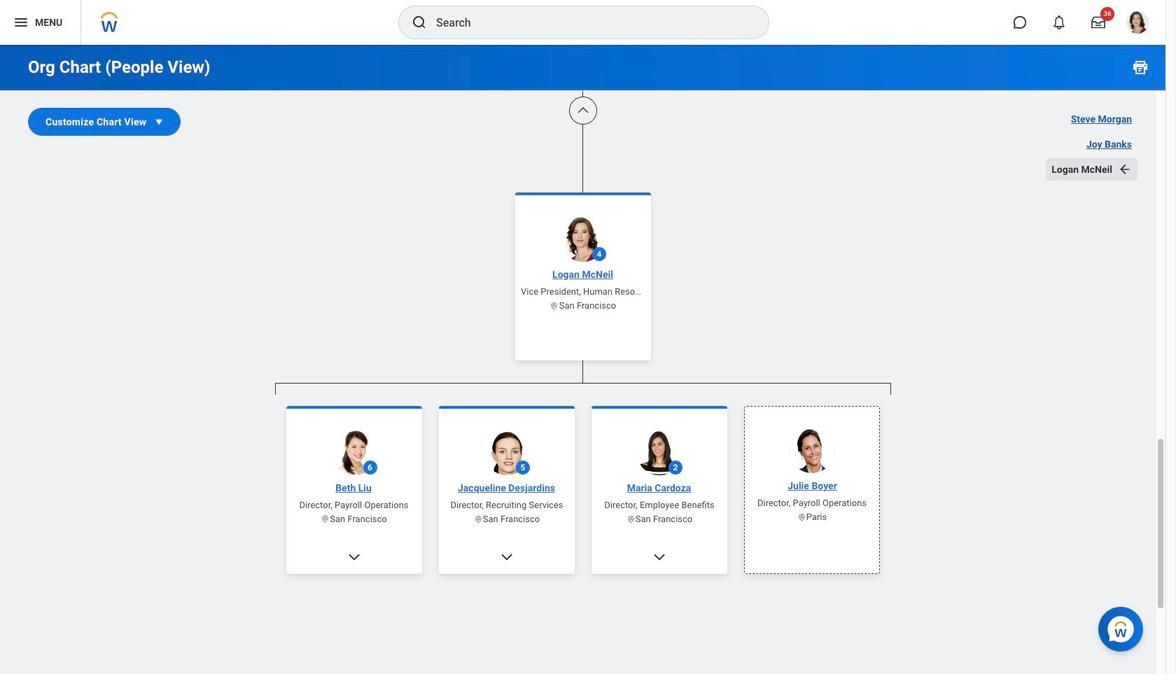 Task type: vqa. For each thing, say whether or not it's contained in the screenshot.
fifth Term
no



Task type: locate. For each thing, give the bounding box(es) containing it.
Search Workday  search field
[[436, 7, 740, 38]]

0 horizontal spatial location image
[[321, 515, 330, 524]]

inbox large image
[[1092, 15, 1106, 29]]

1 chevron down image from the left
[[347, 550, 361, 564]]

0 horizontal spatial chevron down image
[[347, 550, 361, 564]]

profile logan mcneil image
[[1127, 11, 1149, 36]]

location image
[[797, 513, 806, 522], [321, 515, 330, 524], [474, 515, 483, 524]]

chevron down image
[[347, 550, 361, 564], [500, 550, 514, 564], [652, 550, 666, 564]]

caret down image
[[152, 115, 166, 129]]

2 horizontal spatial location image
[[797, 513, 806, 522]]

1 horizontal spatial location image
[[626, 515, 635, 524]]

1 horizontal spatial chevron down image
[[500, 550, 514, 564]]

chevron up image
[[576, 104, 590, 118]]

3 chevron down image from the left
[[652, 550, 666, 564]]

arrow left image
[[1119, 163, 1133, 177]]

1 vertical spatial location image
[[626, 515, 635, 524]]

2 horizontal spatial chevron down image
[[652, 550, 666, 564]]

2 chevron down image from the left
[[500, 550, 514, 564]]

1 horizontal spatial location image
[[474, 515, 483, 524]]

0 horizontal spatial location image
[[550, 301, 559, 310]]

location image
[[550, 301, 559, 310], [626, 515, 635, 524]]

main content
[[0, 0, 1166, 675]]



Task type: describe. For each thing, give the bounding box(es) containing it.
justify image
[[13, 14, 29, 31]]

search image
[[411, 14, 428, 31]]

chevron down image for the leftmost location image
[[347, 550, 361, 564]]

location image inside logan mcneil, logan mcneil, 4 direct reports element
[[626, 515, 635, 524]]

0 vertical spatial location image
[[550, 301, 559, 310]]

notifications large image
[[1053, 15, 1067, 29]]

logan mcneil, logan mcneil, 4 direct reports element
[[275, 395, 891, 675]]

print org chart image
[[1133, 59, 1149, 76]]

chevron down image for location icon within the logan mcneil, logan mcneil, 4 direct reports element
[[652, 550, 666, 564]]

chevron down image for middle location image
[[500, 550, 514, 564]]



